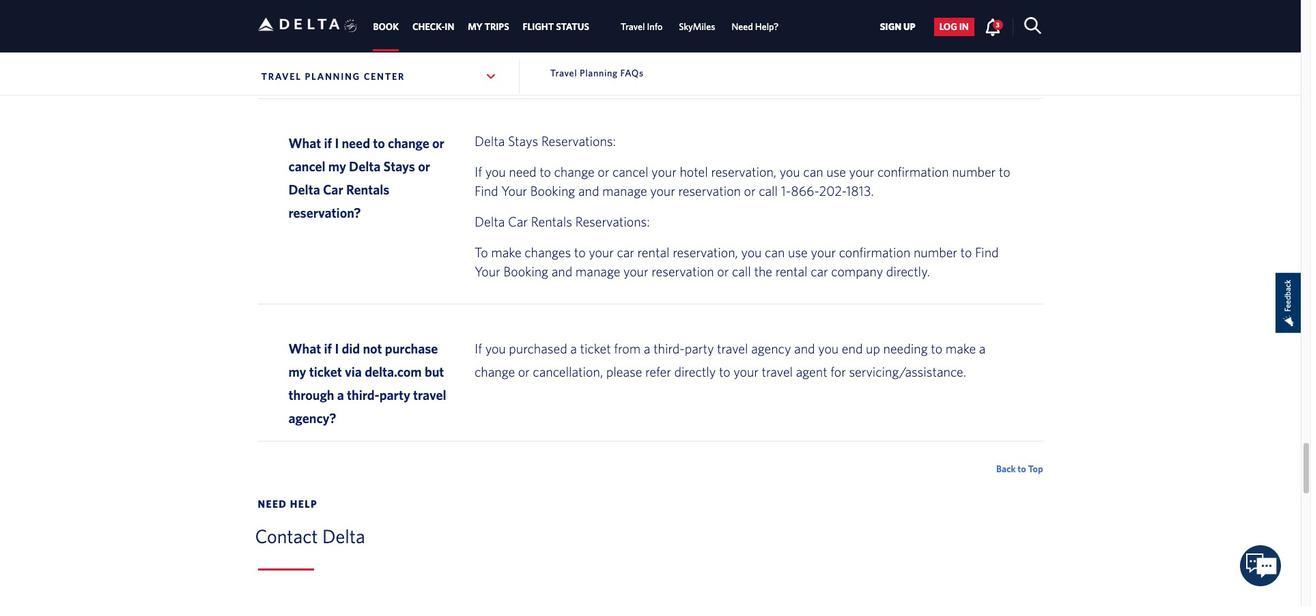 Task type: describe. For each thing, give the bounding box(es) containing it.
in inside "button"
[[959, 21, 969, 32]]

you down delta stays reservations:
[[485, 164, 506, 180]]

or inside to make changes to your car rental reservation, you can use your confirmation number to find your booking and manage your reservation or call the rental car company directly.
[[717, 264, 729, 280]]

booking inside if you need to change or cancel your hotel reservation, you can use your confirmation number to find your booking and manage your reservation or call 1-866-202-1813.
[[530, 183, 575, 199]]

to inside what if i need to change or cancel my delta
[[373, 21, 385, 37]]

in
[[445, 21, 454, 32]]

to
[[475, 245, 488, 260]]

or inside if you purchased a ticket from a third-party travel agency and you end up needing to make a change or cancellation, please refer directly to your travel agent for servicing/assistance.
[[518, 364, 530, 380]]

to inside need to change or cancel my delta stays or delta car rentals reservation?
[[373, 135, 385, 151]]

change inside if you purchased a ticket from a third-party travel agency and you end up needing to make a change or cancellation, please refer directly to your travel agent for servicing/assistance.
[[475, 364, 515, 380]]

to inside if you need to change or cancel your delta vacations reservation, you can manage your booking in
[[540, 21, 551, 37]]

reservation inside if you need to change or cancel your hotel reservation, you can use your confirmation number to find your booking and manage your reservation or call 1-866-202-1813.
[[678, 183, 741, 199]]

book link
[[373, 15, 399, 39]]

booked
[[717, 45, 758, 60]]

use inside to make changes to your car rental reservation, you can use your confirmation number to find your booking and manage your reservation or call the rental car company directly.
[[788, 245, 808, 260]]

company
[[831, 264, 883, 280]]

purchase
[[385, 341, 438, 357]]

refer
[[645, 364, 671, 380]]

i for vacations
[[335, 21, 339, 37]]

contact
[[936, 45, 979, 60]]

need inside what if i need to change or cancel my delta
[[342, 21, 370, 37]]

contact
[[255, 525, 318, 548]]

1 vertical spatial rentals
[[531, 214, 572, 230]]

866-
[[791, 183, 819, 199]]

agency
[[751, 341, 791, 357]]

what for what if i did not purchase my ticket via delta.com but through a third-party travel
[[288, 341, 321, 357]]

if you purchased a ticket from a third-party travel agency and you end up needing to make a change or cancellation, please refer directly to your travel agent for servicing/assistance.
[[475, 341, 986, 380]]

skymiles link
[[679, 15, 715, 39]]

changes
[[525, 245, 571, 260]]

1 vertical spatial rental
[[775, 264, 808, 280]]

1 800- from the left
[[589, 45, 619, 60]]

check-in
[[412, 21, 454, 32]]

check-in link
[[412, 15, 454, 39]]

find inside to make changes to your car rental reservation, you can use your confirmation number to find your booking and manage your reservation or call the rental car company directly.
[[975, 245, 999, 260]]

skymiles
[[679, 21, 715, 32]]

travel for travel planning center
[[261, 71, 302, 82]]

travel inside or call 1-800-800-1504. if you booked through a travel agency, please contact your travel agent directly.
[[475, 68, 508, 84]]

0 vertical spatial car
[[617, 245, 634, 260]]

1813.
[[846, 183, 874, 199]]

1 horizontal spatial stays
[[508, 133, 538, 149]]

cancel inside if you need to change or cancel your delta vacations reservation, you can manage your booking in
[[612, 21, 648, 37]]

booking inside to make changes to your car rental reservation, you can use your confirmation number to find your booking and manage your reservation or call the rental car company directly.
[[503, 264, 548, 280]]

manage inside if you need to change or cancel your hotel reservation, you can use your confirmation number to find your booking and manage your reservation or call 1-866-202-1813.
[[602, 183, 647, 199]]

change inside if you need to change or cancel your hotel reservation, you can use your confirmation number to find your booking and manage your reservation or call 1-866-202-1813.
[[554, 164, 595, 180]]

need help
[[258, 498, 318, 510]]

in inside if you need to change or cancel your delta vacations reservation, you can manage your booking in
[[475, 45, 485, 60]]

flight
[[523, 21, 554, 32]]

needing
[[883, 341, 928, 357]]

ticket inside what if i did not purchase my ticket via delta.com but through a third-party travel
[[309, 364, 342, 380]]

need inside need to change or cancel my delta stays or delta car rentals reservation?
[[342, 135, 370, 151]]

reservation, inside if you need to change or cancel your delta vacations reservation, you can manage your booking in
[[772, 21, 837, 37]]

cancel inside what if i need to change or cancel my delta
[[288, 45, 325, 60]]

can inside if you need to change or cancel your delta vacations reservation, you can manage your booking in
[[864, 21, 884, 37]]

up
[[903, 21, 915, 32]]

log in
[[939, 21, 969, 32]]

agent
[[511, 68, 545, 84]]

stays inside need to change or cancel my delta stays or delta car rentals reservation?
[[383, 159, 415, 174]]

your inside if you purchased a ticket from a third-party travel agency and you end up needing to make a change or cancellation, please refer directly to your travel agent for servicing/assistance.
[[734, 364, 759, 380]]

i inside what if i did not purchase my ticket via delta.com but through a third-party travel
[[335, 341, 339, 357]]

reservation? inside 'vacations reservation?'
[[288, 68, 361, 84]]

back to top
[[996, 464, 1043, 475]]

sign up link
[[874, 18, 921, 36]]

directly. inside or call 1-800-800-1504. if you booked through a travel agency, please contact your travel agent directly.
[[548, 68, 592, 84]]

or inside what if i need to change or cancel my delta
[[432, 21, 444, 37]]

or call 1-800-800-1504. if you booked through a travel agency, please contact your travel agent directly.
[[475, 45, 1007, 84]]

manage inside if you need to change or cancel your delta vacations reservation, you can manage your booking in
[[887, 21, 932, 37]]

you inside or call 1-800-800-1504. if you booked through a travel agency, please contact your travel agent directly.
[[693, 45, 714, 60]]

vacations inside if you need to change or cancel your delta vacations reservation, you can manage your booking in
[[713, 21, 768, 37]]

end
[[842, 341, 863, 357]]

confirmation inside if you need to change or cancel your hotel reservation, you can use your confirmation number to find your booking and manage your reservation or call 1-866-202-1813.
[[877, 164, 949, 180]]

find inside if you need to change or cancel your hotel reservation, you can use your confirmation number to find your booking and manage your reservation or call 1-866-202-1813.
[[475, 183, 498, 199]]

a inside or call 1-800-800-1504. if you booked through a travel agency, please contact your travel agent directly.
[[808, 45, 815, 60]]

change inside need to change or cancel my delta stays or delta car rentals reservation?
[[388, 135, 429, 151]]

my inside what if i need to change or cancel my delta
[[328, 45, 346, 60]]

center
[[364, 71, 405, 82]]

rentals inside need to change or cancel my delta stays or delta car rentals reservation?
[[346, 182, 389, 198]]

ticket inside if you purchased a ticket from a third-party travel agency and you end up needing to make a change or cancellation, please refer directly to your travel agent for servicing/assistance.
[[580, 341, 611, 357]]

i for need
[[335, 135, 339, 151]]

travel inside or call 1-800-800-1504. if you booked through a travel agency, please contact your travel agent directly.
[[818, 45, 849, 60]]

you up the agency,
[[840, 21, 861, 37]]

please inside or call 1-800-800-1504. if you booked through a travel agency, please contact your travel agent directly.
[[897, 45, 933, 60]]

my
[[488, 45, 507, 60]]

agency?
[[288, 411, 336, 426]]

confirmation inside to make changes to your car rental reservation, you can use your confirmation number to find your booking and manage your reservation or call the rental car company directly.
[[839, 245, 910, 260]]

up
[[866, 341, 880, 357]]

my inside need to change or cancel my delta stays or delta car rentals reservation?
[[328, 159, 346, 174]]

1 vertical spatial reservations:
[[575, 214, 650, 230]]

to make changes to your car rental reservation, you can use your confirmation number to find your booking and manage your reservation or call the rental car company directly.
[[475, 245, 999, 280]]

vacations reservation?
[[288, 45, 441, 84]]

need
[[732, 21, 753, 32]]

via
[[345, 364, 362, 380]]

check-
[[412, 21, 445, 32]]

1504.
[[648, 45, 679, 60]]

vacations inside 'vacations reservation?'
[[383, 45, 441, 60]]

or inside or call 1-800-800-1504. if you booked through a travel agency, please contact your travel agent directly.
[[542, 45, 554, 60]]

travel down agency
[[762, 364, 793, 380]]

change inside what if i need to change or cancel my delta
[[388, 21, 429, 37]]

make inside to make changes to your car rental reservation, you can use your confirmation number to find your booking and manage your reservation or call the rental car company directly.
[[491, 245, 521, 260]]

delta.com
[[365, 364, 422, 380]]

if you need to change or cancel your hotel reservation, you can use your confirmation number to find your booking and manage your reservation or call 1-866-202-1813.
[[475, 164, 1010, 199]]

travel for travel info
[[621, 21, 645, 32]]

0 horizontal spatial rental
[[637, 245, 670, 260]]

planning for faqs
[[580, 68, 618, 79]]

number inside if you need to change or cancel your hotel reservation, you can use your confirmation number to find your booking and manage your reservation or call 1-866-202-1813.
[[952, 164, 996, 180]]

did
[[342, 341, 360, 357]]

3
[[996, 20, 1000, 29]]

travel planning center
[[261, 71, 405, 82]]

1 vertical spatial car
[[508, 214, 528, 230]]

for
[[830, 364, 846, 380]]

what if i did not purchase my ticket via delta.com but through a third-party travel
[[288, 341, 446, 403]]

back to top link
[[996, 464, 1043, 475]]

a inside what if i did not purchase my ticket via delta.com but through a third-party travel
[[337, 387, 344, 403]]

delta car rentals reservations:
[[475, 214, 650, 230]]

reservation inside to make changes to your car rental reservation, you can use your confirmation number to find your booking and manage your reservation or call the rental car company directly.
[[652, 264, 714, 280]]

purchased
[[509, 341, 567, 357]]

but
[[425, 364, 444, 380]]

third- inside if you purchased a ticket from a third-party travel agency and you end up needing to make a change or cancellation, please refer directly to your travel agent for servicing/assistance.
[[653, 341, 685, 357]]

need help? link
[[732, 15, 779, 39]]

travel left agency
[[717, 341, 748, 357]]

back
[[996, 464, 1016, 475]]

and inside if you purchased a ticket from a third-party travel agency and you end up needing to make a change or cancellation, please refer directly to your travel agent for servicing/assistance.
[[794, 341, 815, 357]]

3 link
[[984, 18, 1003, 35]]

trips
[[510, 45, 539, 60]]

faqs
[[620, 68, 644, 79]]

and inside to make changes to your car rental reservation, you can use your confirmation number to find your booking and manage your reservation or call the rental car company directly.
[[551, 264, 572, 280]]

status
[[556, 21, 589, 32]]

car inside need to change or cancel my delta stays or delta car rentals reservation?
[[323, 182, 343, 198]]

agency,
[[852, 45, 894, 60]]

cancellation,
[[533, 364, 603, 380]]

if for what if i did not purchase my ticket via delta.com but through a third-party travel
[[324, 341, 332, 357]]

skyteam image
[[344, 5, 357, 47]]

from
[[614, 341, 641, 357]]

if for delta stays reservations:
[[475, 164, 482, 180]]



Task type: vqa. For each thing, say whether or not it's contained in the screenshot.
to inside Need To Change Or Cancel My Delta Stays Or Delta Car Rentals Reservation?
yes



Task type: locate. For each thing, give the bounding box(es) containing it.
and inside if you need to change or cancel your hotel reservation, you can use your confirmation number to find your booking and manage your reservation or call 1-866-202-1813.
[[578, 183, 599, 199]]

sign
[[880, 21, 901, 32]]

booking down changes
[[503, 264, 548, 280]]

1 vertical spatial find
[[975, 245, 999, 260]]

vacations down check-
[[383, 45, 441, 60]]

1- inside if you need to change or cancel your hotel reservation, you can use your confirmation number to find your booking and manage your reservation or call 1-866-202-1813.
[[781, 183, 791, 199]]

need up "trips" at top
[[509, 21, 536, 37]]

in left my
[[475, 45, 485, 60]]

1 vertical spatial third-
[[347, 387, 379, 403]]

0 vertical spatial stays
[[508, 133, 538, 149]]

or inside if you need to change or cancel your delta vacations reservation, you can manage your booking in
[[598, 21, 609, 37]]

flight status link
[[523, 15, 589, 39]]

my
[[468, 21, 482, 32]]

reservation, inside to make changes to your car rental reservation, you can use your confirmation number to find your booking and manage your reservation or call the rental car company directly.
[[673, 245, 738, 260]]

party inside what if i did not purchase my ticket via delta.com but through a third-party travel
[[379, 387, 410, 403]]

use up 202-
[[826, 164, 846, 180]]

0 horizontal spatial vacations
[[383, 45, 441, 60]]

through up agency?
[[288, 387, 334, 403]]

1 horizontal spatial find
[[975, 245, 999, 260]]

my trips
[[468, 21, 509, 32]]

what
[[288, 21, 321, 37], [288, 135, 321, 151], [288, 341, 321, 357]]

directly. right agent
[[548, 68, 592, 84]]

you inside to make changes to your car rental reservation, you can use your confirmation number to find your booking and manage your reservation or call the rental car company directly.
[[741, 245, 762, 260]]

0 horizontal spatial make
[[491, 245, 521, 260]]

0 vertical spatial call
[[557, 45, 576, 60]]

0 vertical spatial reservation?
[[288, 68, 361, 84]]

booking up delta car rentals reservations:
[[530, 183, 575, 199]]

use
[[826, 164, 846, 180], [788, 245, 808, 260]]

0 horizontal spatial through
[[288, 387, 334, 403]]

2 vertical spatial if
[[324, 341, 332, 357]]

travel inside what if i did not purchase my ticket via delta.com but through a third-party travel
[[413, 387, 446, 403]]

1 vertical spatial what
[[288, 135, 321, 151]]

i left did
[[335, 341, 339, 357]]

1 vertical spatial use
[[788, 245, 808, 260]]

1-
[[579, 45, 589, 60], [781, 183, 791, 199]]

info
[[647, 21, 663, 32]]

1 horizontal spatial directly.
[[886, 264, 930, 280]]

0 horizontal spatial please
[[606, 364, 642, 380]]

1- inside or call 1-800-800-1504. if you booked through a travel agency, please contact your travel agent directly.
[[579, 45, 589, 60]]

through inside what if i did not purchase my ticket via delta.com but through a third-party travel
[[288, 387, 334, 403]]

manage
[[887, 21, 932, 37], [602, 183, 647, 199], [575, 264, 620, 280]]

tab list
[[366, 0, 787, 51]]

servicing/assistance.
[[849, 364, 966, 380]]

make right "needing"
[[946, 341, 976, 357]]

0 vertical spatial ticket
[[580, 341, 611, 357]]

if for what if i
[[324, 135, 332, 151]]

call
[[557, 45, 576, 60], [759, 183, 778, 199], [732, 264, 751, 280]]

2 what from the top
[[288, 135, 321, 151]]

1 vertical spatial call
[[759, 183, 778, 199]]

0 vertical spatial 1-
[[579, 45, 589, 60]]

find
[[475, 183, 498, 199], [975, 245, 999, 260]]

if inside if you need to change or cancel your hotel reservation, you can use your confirmation number to find your booking and manage your reservation or call 1-866-202-1813.
[[475, 164, 482, 180]]

cancel
[[612, 21, 648, 37], [288, 45, 325, 60], [288, 159, 325, 174], [612, 164, 648, 180]]

party up directly
[[685, 341, 714, 357]]

1 vertical spatial vacations
[[383, 45, 441, 60]]

if down the travel planning center
[[324, 135, 332, 151]]

car down what if i
[[323, 182, 343, 198]]

1 horizontal spatial can
[[803, 164, 823, 180]]

2 vertical spatial can
[[765, 245, 785, 260]]

your up delta car rentals reservations:
[[501, 183, 527, 199]]

third-
[[653, 341, 685, 357], [347, 387, 379, 403]]

i left skyteam 'image'
[[335, 21, 339, 37]]

2 i from the top
[[335, 135, 339, 151]]

0 vertical spatial directly.
[[548, 68, 592, 84]]

1 horizontal spatial car
[[811, 264, 828, 280]]

need to change or cancel my delta stays or delta car rentals reservation?
[[288, 135, 444, 221]]

0 vertical spatial number
[[952, 164, 996, 180]]

reservation?
[[288, 68, 361, 84], [288, 205, 361, 221]]

planning for center
[[305, 71, 360, 82]]

number
[[952, 164, 996, 180], [914, 245, 957, 260]]

1 vertical spatial 1-
[[781, 183, 791, 199]]

if inside what if i did not purchase my ticket via delta.com but through a third-party travel
[[324, 341, 332, 357]]

1 vertical spatial make
[[946, 341, 976, 357]]

call down status
[[557, 45, 576, 60]]

2 vertical spatial my
[[288, 364, 306, 380]]

cancel inside need to change or cancel my delta stays or delta car rentals reservation?
[[288, 159, 325, 174]]

planning left faqs
[[580, 68, 618, 79]]

in right 'log'
[[959, 21, 969, 32]]

third- inside what if i did not purchase my ticket via delta.com but through a third-party travel
[[347, 387, 379, 403]]

ticket left from
[[580, 341, 611, 357]]

manage inside to make changes to your car rental reservation, you can use your confirmation number to find your booking and manage your reservation or call the rental car company directly.
[[575, 264, 620, 280]]

travel planning center button
[[258, 59, 501, 94]]

party down delta.com
[[379, 387, 410, 403]]

please down from
[[606, 364, 642, 380]]

1 horizontal spatial call
[[732, 264, 751, 280]]

what if i need to change or cancel my delta
[[288, 21, 444, 60]]

flight status
[[523, 21, 589, 32]]

delta inside what if i need to change or cancel my delta
[[349, 45, 381, 60]]

1 horizontal spatial planning
[[580, 68, 618, 79]]

3 if from the top
[[324, 341, 332, 357]]

0 horizontal spatial and
[[551, 264, 572, 280]]

directly
[[674, 364, 716, 380]]

vacations up booked
[[713, 21, 768, 37]]

delta inside if you need to change or cancel your delta vacations reservation, you can manage your booking in
[[680, 21, 710, 37]]

make inside if you purchased a ticket from a third-party travel agency and you end up needing to make a change or cancellation, please refer directly to your travel agent for servicing/assistance.
[[946, 341, 976, 357]]

1 vertical spatial reservation,
[[711, 164, 776, 180]]

0 vertical spatial party
[[685, 341, 714, 357]]

and up agent
[[794, 341, 815, 357]]

directly. inside to make changes to your car rental reservation, you can use your confirmation number to find your booking and manage your reservation or call the rental car company directly.
[[886, 264, 930, 280]]

1 horizontal spatial use
[[826, 164, 846, 180]]

my trips
[[488, 45, 539, 60]]

need
[[258, 498, 287, 510]]

0 vertical spatial in
[[959, 21, 969, 32]]

1 what from the top
[[288, 21, 321, 37]]

0 vertical spatial through
[[761, 45, 805, 60]]

1- left 202-
[[781, 183, 791, 199]]

rental
[[637, 245, 670, 260], [775, 264, 808, 280]]

0 vertical spatial rentals
[[346, 182, 389, 198]]

booking
[[963, 21, 1008, 37]]

planning down what if i need to change or cancel my delta
[[305, 71, 360, 82]]

travel down my
[[475, 68, 508, 84]]

1 horizontal spatial make
[[946, 341, 976, 357]]

not
[[363, 341, 382, 357]]

stays
[[508, 133, 538, 149], [383, 159, 415, 174]]

delta
[[680, 21, 710, 37], [349, 45, 381, 60], [475, 133, 505, 149], [349, 159, 381, 174], [288, 182, 320, 198], [475, 214, 505, 230], [322, 525, 365, 548]]

you down 'skymiles' "link"
[[693, 45, 714, 60]]

through down the help?
[[761, 45, 805, 60]]

change inside if you need to change or cancel your delta vacations reservation, you can manage your booking in
[[554, 21, 595, 37]]

your inside if you need to change or cancel your hotel reservation, you can use your confirmation number to find your booking and manage your reservation or call 1-866-202-1813.
[[501, 183, 527, 199]]

you right my
[[485, 21, 506, 37]]

reservation, inside if you need to change or cancel your hotel reservation, you can use your confirmation number to find your booking and manage your reservation or call 1-866-202-1813.
[[711, 164, 776, 180]]

help
[[290, 498, 318, 510]]

1 horizontal spatial car
[[508, 214, 528, 230]]

0 vertical spatial can
[[864, 21, 884, 37]]

confirmation
[[877, 164, 949, 180], [839, 245, 910, 260]]

1 horizontal spatial in
[[959, 21, 969, 32]]

2 if from the top
[[324, 135, 332, 151]]

1 if from the top
[[324, 21, 332, 37]]

travel inside dropdown button
[[261, 71, 302, 82]]

800- up travel planning faqs
[[589, 45, 619, 60]]

0 vertical spatial my
[[328, 45, 346, 60]]

0 vertical spatial use
[[826, 164, 846, 180]]

cancel up the travel planning center
[[288, 45, 325, 60]]

message us image
[[1240, 546, 1281, 587]]

you left "end"
[[818, 341, 839, 357]]

what if i
[[288, 135, 339, 151]]

1 vertical spatial please
[[606, 364, 642, 380]]

0 vertical spatial confirmation
[[877, 164, 949, 180]]

through inside or call 1-800-800-1504. if you booked through a travel agency, please contact your travel agent directly.
[[761, 45, 805, 60]]

call inside or call 1-800-800-1504. if you booked through a travel agency, please contact your travel agent directly.
[[557, 45, 576, 60]]

800- up faqs
[[619, 45, 648, 60]]

cancel down what if i
[[288, 159, 325, 174]]

need inside if you need to change or cancel your hotel reservation, you can use your confirmation number to find your booking and manage your reservation or call 1-866-202-1813.
[[509, 164, 536, 180]]

my inside what if i did not purchase my ticket via delta.com but through a third-party travel
[[288, 364, 306, 380]]

if for what if i need to change or cancel my delta
[[324, 21, 332, 37]]

0 horizontal spatial can
[[765, 245, 785, 260]]

call left the
[[732, 264, 751, 280]]

travel left the info
[[621, 21, 645, 32]]

use inside if you need to change or cancel your hotel reservation, you can use your confirmation number to find your booking and manage your reservation or call 1-866-202-1813.
[[826, 164, 846, 180]]

party
[[685, 341, 714, 357], [379, 387, 410, 403]]

reservation? inside need to change or cancel my delta stays or delta car rentals reservation?
[[288, 205, 361, 221]]

0 horizontal spatial 1-
[[579, 45, 589, 60]]

log in button
[[934, 18, 974, 36]]

or
[[432, 21, 444, 37], [598, 21, 609, 37], [542, 45, 554, 60], [432, 135, 444, 151], [418, 159, 430, 174], [598, 164, 609, 180], [744, 183, 756, 199], [717, 264, 729, 280], [518, 364, 530, 380]]

0 vertical spatial manage
[[887, 21, 932, 37]]

0 vertical spatial find
[[475, 183, 498, 199]]

0 vertical spatial reservation,
[[772, 21, 837, 37]]

1 vertical spatial my
[[328, 159, 346, 174]]

need help?
[[732, 21, 779, 32]]

1 vertical spatial reservation?
[[288, 205, 361, 221]]

2 vertical spatial what
[[288, 341, 321, 357]]

0 vertical spatial booking
[[530, 183, 575, 199]]

if inside if you need to change or cancel your delta vacations reservation, you can manage your booking in
[[475, 21, 482, 37]]

0 horizontal spatial call
[[557, 45, 576, 60]]

delta air lines image
[[258, 3, 340, 46]]

call inside if you need to change or cancel your hotel reservation, you can use your confirmation number to find your booking and manage your reservation or call 1-866-202-1813.
[[759, 183, 778, 199]]

the
[[754, 264, 772, 280]]

need down delta stays reservations:
[[509, 164, 536, 180]]

what inside what if i need to change or cancel my delta
[[288, 21, 321, 37]]

cancel left hotel
[[612, 164, 648, 180]]

travel for travel planning faqs
[[550, 68, 577, 79]]

i inside what if i need to change or cancel my delta
[[335, 21, 339, 37]]

what inside what if i did not purchase my ticket via delta.com but through a third-party travel
[[288, 341, 321, 357]]

delta stays reservations:
[[475, 133, 619, 149]]

what for what if i
[[288, 135, 321, 151]]

1 vertical spatial ticket
[[309, 364, 342, 380]]

if you need to change or cancel your delta vacations reservation, you can manage your booking in
[[475, 21, 1008, 60]]

1 vertical spatial booking
[[503, 264, 548, 280]]

0 vertical spatial what
[[288, 21, 321, 37]]

top
[[1028, 464, 1043, 475]]

0 vertical spatial i
[[335, 21, 339, 37]]

need right what if i
[[342, 135, 370, 151]]

please
[[897, 45, 933, 60], [606, 364, 642, 380]]

2 reservation? from the top
[[288, 205, 361, 221]]

your inside or call 1-800-800-1504. if you booked through a travel agency, please contact your travel agent directly.
[[982, 45, 1007, 60]]

trips
[[484, 21, 509, 32]]

can up the
[[765, 245, 785, 260]]

0 vertical spatial your
[[501, 183, 527, 199]]

800-
[[589, 45, 619, 60], [619, 45, 648, 60]]

0 horizontal spatial in
[[475, 45, 485, 60]]

1 horizontal spatial ticket
[[580, 341, 611, 357]]

2 vertical spatial i
[[335, 341, 339, 357]]

planning inside dropdown button
[[305, 71, 360, 82]]

2 vertical spatial reservation,
[[673, 245, 738, 260]]

my trips link
[[488, 45, 539, 60]]

1 vertical spatial manage
[[602, 183, 647, 199]]

car
[[323, 182, 343, 198], [508, 214, 528, 230]]

can inside to make changes to your car rental reservation, you can use your confirmation number to find your booking and manage your reservation or call the rental car company directly.
[[765, 245, 785, 260]]

you left purchased
[[485, 341, 506, 357]]

can up the agency,
[[864, 21, 884, 37]]

1 vertical spatial directly.
[[886, 264, 930, 280]]

0 vertical spatial reservation
[[678, 183, 741, 199]]

call inside to make changes to your car rental reservation, you can use your confirmation number to find your booking and manage your reservation or call the rental car company directly.
[[732, 264, 751, 280]]

1 horizontal spatial third-
[[653, 341, 685, 357]]

0 horizontal spatial directly.
[[548, 68, 592, 84]]

help?
[[755, 21, 779, 32]]

travel left the agency,
[[818, 45, 849, 60]]

need left book link
[[342, 21, 370, 37]]

need
[[342, 21, 370, 37], [509, 21, 536, 37], [342, 135, 370, 151], [509, 164, 536, 180]]

if for what if i did not purchase my ticket via delta.com but through a third-party travel
[[475, 341, 482, 357]]

number inside to make changes to your car rental reservation, you can use your confirmation number to find your booking and manage your reservation or call the rental car company directly.
[[914, 245, 957, 260]]

2 800- from the left
[[619, 45, 648, 60]]

2 vertical spatial and
[[794, 341, 815, 357]]

0 horizontal spatial party
[[379, 387, 410, 403]]

reservation,
[[772, 21, 837, 37], [711, 164, 776, 180], [673, 245, 738, 260]]

travel info
[[621, 21, 663, 32]]

your inside to make changes to your car rental reservation, you can use your confirmation number to find your booking and manage your reservation or call the rental car company directly.
[[475, 264, 500, 280]]

3 i from the top
[[335, 341, 339, 357]]

log
[[939, 21, 957, 32]]

1 horizontal spatial through
[[761, 45, 805, 60]]

travel down delta air lines image
[[261, 71, 302, 82]]

use down the 866-
[[788, 245, 808, 260]]

1 vertical spatial party
[[379, 387, 410, 403]]

tab list containing book
[[366, 0, 787, 51]]

you up the
[[741, 245, 762, 260]]

0 vertical spatial reservations:
[[541, 133, 616, 149]]

1 horizontal spatial please
[[897, 45, 933, 60]]

and up delta car rentals reservations:
[[578, 183, 599, 199]]

my trips link
[[468, 15, 509, 39]]

if left did
[[324, 341, 332, 357]]

ticket
[[580, 341, 611, 357], [309, 364, 342, 380]]

what for what if i need to change or cancel my delta
[[288, 21, 321, 37]]

party inside if you purchased a ticket from a third-party travel agency and you end up needing to make a change or cancellation, please refer directly to your travel agent for servicing/assistance.
[[685, 341, 714, 357]]

through
[[761, 45, 805, 60], [288, 387, 334, 403]]

0 horizontal spatial rentals
[[346, 182, 389, 198]]

1 vertical spatial number
[[914, 245, 957, 260]]

car up changes
[[508, 214, 528, 230]]

0 vertical spatial if
[[324, 21, 332, 37]]

you
[[485, 21, 506, 37], [840, 21, 861, 37], [693, 45, 714, 60], [485, 164, 506, 180], [780, 164, 800, 180], [741, 245, 762, 260], [485, 341, 506, 357], [818, 341, 839, 357]]

call left the 866-
[[759, 183, 778, 199]]

1 vertical spatial i
[[335, 135, 339, 151]]

1 horizontal spatial rental
[[775, 264, 808, 280]]

1 vertical spatial in
[[475, 45, 485, 60]]

1 i from the top
[[335, 21, 339, 37]]

2 horizontal spatial and
[[794, 341, 815, 357]]

travel info link
[[621, 15, 663, 39]]

if inside or call 1-800-800-1504. if you booked through a travel agency, please contact your travel agent directly.
[[682, 45, 690, 60]]

third- down the via
[[347, 387, 379, 403]]

hotel
[[680, 164, 708, 180]]

third- up refer
[[653, 341, 685, 357]]

my down what if i
[[328, 159, 346, 174]]

sign up
[[880, 21, 915, 32]]

0 horizontal spatial car
[[617, 245, 634, 260]]

travel
[[621, 21, 645, 32], [550, 68, 577, 79], [475, 68, 508, 84], [261, 71, 302, 82]]

travel planning faqs
[[550, 68, 644, 79]]

my
[[328, 45, 346, 60], [328, 159, 346, 174], [288, 364, 306, 380]]

if inside what if i need to change or cancel my delta
[[324, 21, 332, 37]]

you up the 866-
[[780, 164, 800, 180]]

need inside if you need to change or cancel your delta vacations reservation, you can manage your booking in
[[509, 21, 536, 37]]

1 vertical spatial can
[[803, 164, 823, 180]]

if left skyteam 'image'
[[324, 21, 332, 37]]

directly. right "company"
[[886, 264, 930, 280]]

booking
[[530, 183, 575, 199], [503, 264, 548, 280]]

1 horizontal spatial vacations
[[713, 21, 768, 37]]

0 vertical spatial and
[[578, 183, 599, 199]]

change
[[388, 21, 429, 37], [554, 21, 595, 37], [388, 135, 429, 151], [554, 164, 595, 180], [475, 364, 515, 380]]

1 reservation? from the top
[[288, 68, 361, 84]]

can inside if you need to change or cancel your hotel reservation, you can use your confirmation number to find your booking and manage your reservation or call 1-866-202-1813.
[[803, 164, 823, 180]]

travel right agent
[[550, 68, 577, 79]]

agent
[[796, 364, 827, 380]]

my up agency?
[[288, 364, 306, 380]]

rentals
[[346, 182, 389, 198], [531, 214, 572, 230]]

0 vertical spatial car
[[323, 182, 343, 198]]

1 vertical spatial and
[[551, 264, 572, 280]]

cancel inside if you need to change or cancel your hotel reservation, you can use your confirmation number to find your booking and manage your reservation or call 1-866-202-1813.
[[612, 164, 648, 180]]

my up the travel planning center
[[328, 45, 346, 60]]

1 horizontal spatial your
[[501, 183, 527, 199]]

0 horizontal spatial find
[[475, 183, 498, 199]]

2 vertical spatial call
[[732, 264, 751, 280]]

ticket left the via
[[309, 364, 342, 380]]

cancel up the '1504.' on the top of the page
[[612, 21, 648, 37]]

i down the travel planning center
[[335, 135, 339, 151]]

book
[[373, 21, 399, 32]]

if inside if you purchased a ticket from a third-party travel agency and you end up needing to make a change or cancellation, please refer directly to your travel agent for servicing/assistance.
[[475, 341, 482, 357]]

1 vertical spatial car
[[811, 264, 828, 280]]

make right to at the top left of the page
[[491, 245, 521, 260]]

your down to at the top left of the page
[[475, 264, 500, 280]]

1 vertical spatial if
[[324, 135, 332, 151]]

0 vertical spatial make
[[491, 245, 521, 260]]

1- up travel planning faqs
[[579, 45, 589, 60]]

0 vertical spatial vacations
[[713, 21, 768, 37]]

0 vertical spatial rental
[[637, 245, 670, 260]]

contact delta
[[255, 525, 365, 548]]

202-
[[819, 183, 846, 199]]

to
[[373, 21, 385, 37], [540, 21, 551, 37], [373, 135, 385, 151], [540, 164, 551, 180], [999, 164, 1010, 180], [574, 245, 586, 260], [960, 245, 972, 260], [931, 341, 942, 357], [719, 364, 730, 380], [1018, 464, 1026, 475]]

in
[[959, 21, 969, 32], [475, 45, 485, 60]]

3 what from the top
[[288, 341, 321, 357]]

0 horizontal spatial your
[[475, 264, 500, 280]]

please down 'up' at the top right
[[897, 45, 933, 60]]

your
[[651, 21, 677, 37], [935, 21, 960, 37], [982, 45, 1007, 60], [651, 164, 677, 180], [849, 164, 874, 180], [650, 183, 675, 199], [589, 245, 614, 260], [811, 245, 836, 260], [623, 264, 648, 280], [734, 364, 759, 380]]

please inside if you purchased a ticket from a third-party travel agency and you end up needing to make a change or cancellation, please refer directly to your travel agent for servicing/assistance.
[[606, 364, 642, 380]]

1 vertical spatial stays
[[383, 159, 415, 174]]

can up the 866-
[[803, 164, 823, 180]]

if for what if i need to change or cancel my delta
[[475, 21, 482, 37]]

travel inside tab list
[[621, 21, 645, 32]]

and down changes
[[551, 264, 572, 280]]

i
[[335, 21, 339, 37], [335, 135, 339, 151], [335, 341, 339, 357]]

travel down 'but'
[[413, 387, 446, 403]]



